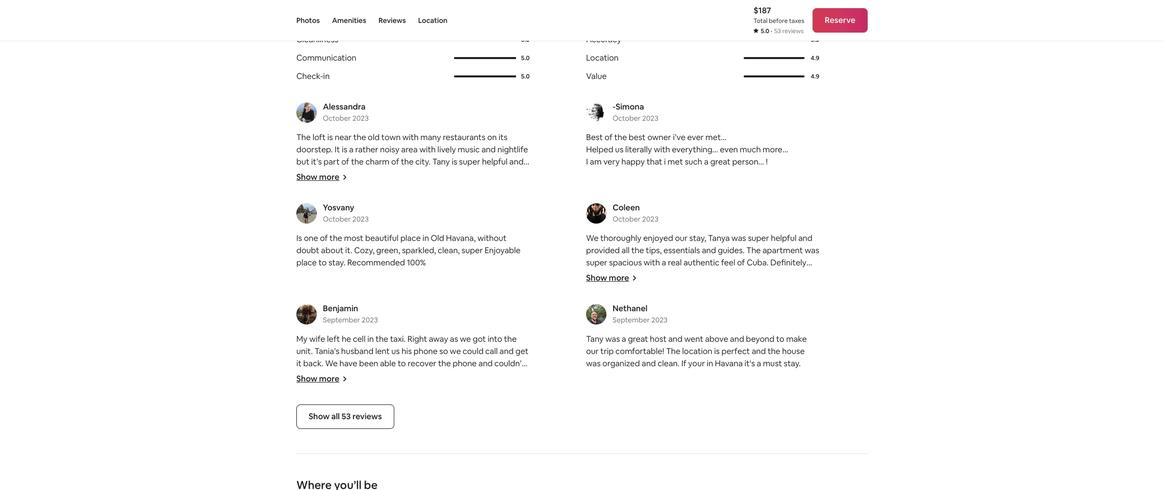 Task type: vqa. For each thing, say whether or not it's contained in the screenshot.
topmost the I
yes



Task type: locate. For each thing, give the bounding box(es) containing it.
0 vertical spatial i
[[586, 157, 588, 167]]

owner
[[647, 132, 671, 143]]

0 vertical spatial helpful
[[482, 157, 508, 167]]

0 vertical spatial !
[[766, 157, 768, 167]]

0 horizontal spatial i
[[332, 469, 334, 480]]

in left old
[[423, 233, 429, 244]]

helpful
[[482, 157, 508, 167], [771, 233, 797, 244]]

is inside tany was a great host and went above and beyond to make our trip comfortable! the location is perfect and the house was organized and clean. if your in havana it's a must stay.
[[714, 346, 720, 357]]

even inside 'my wife left he cell in the taxi. right away as we got into the unit. tania's husband lent us his phone so we could call and get it back. we have been able to recover the phone and couldn't be more grateful. the airbnb is even prettier in person we loved every aspect of it. we received números delicious recommendations from tania that we absolutely went crazy over. we loved our stay in havana. the fact that our airbnb was so close too so many historical places was incredible you could walk anywhere and get back easily and safely. only half a block to floridita where you can get the most amazing daiquiris. i recommend the papá hemingway. it's about 8 blocks away from la bodeguita del medio another hemi'
[[414, 371, 432, 382]]

the right into
[[504, 334, 517, 345]]

0 horizontal spatial phone
[[414, 346, 438, 357]]

-
[[613, 102, 616, 112]]

1 horizontal spatial about
[[479, 469, 501, 480]]

show more for we thoroughly enjoyed our stay, tanya was super helpful and provided all the tips, essentials and guides. the apartment was super spacious with a real authentic feel of cuba. definitely recoommend
[[586, 273, 629, 284]]

0 horizontal spatial september
[[323, 316, 360, 325]]

september down benjamin
[[323, 316, 360, 325]]

great up comfortable!
[[628, 334, 648, 345]]

coleen
[[613, 203, 640, 213]]

2 vertical spatial show more
[[296, 374, 339, 385]]

1 vertical spatial 4.9
[[811, 73, 819, 81]]

in left person
[[464, 371, 471, 382]]

october down alessandra
[[323, 114, 351, 123]]

0 horizontal spatial even
[[414, 371, 432, 382]]

went up location
[[684, 334, 703, 345]]

many down the stay
[[343, 432, 364, 443]]

1 vertical spatial stay.
[[784, 359, 801, 369]]

0 vertical spatial loved
[[296, 383, 317, 394]]

1 vertical spatial i
[[332, 469, 334, 480]]

0 vertical spatial so
[[439, 346, 448, 357]]

2023 inside coleen october 2023
[[642, 215, 658, 224]]

places
[[401, 432, 425, 443]]

fact
[[421, 420, 436, 431]]

show more button down spacious
[[586, 273, 637, 284]]

show down provided
[[586, 273, 607, 284]]

it's
[[311, 157, 322, 167]]

was
[[732, 233, 746, 244], [805, 245, 819, 256], [605, 334, 620, 345], [586, 359, 601, 369], [496, 420, 511, 431], [427, 432, 442, 443]]

the inside the loft is near the old town with many restaurants on its doorstep. it is a rather noisy area with lively music and nightlife but it's part of the charm of the city. tany is super helpful and the loft is absolutely stunning !
[[296, 132, 311, 143]]

2 vertical spatial so
[[333, 432, 341, 443]]

and down nightlife
[[509, 157, 524, 167]]

value
[[586, 71, 607, 82]]

4.9 for value
[[811, 73, 819, 81]]

tany
[[432, 157, 450, 167], [586, 334, 604, 345]]

show more
[[296, 172, 339, 183], [586, 273, 629, 284], [296, 374, 339, 385]]

5.0 out of 5.0 image
[[454, 57, 516, 59], [454, 57, 516, 59], [454, 76, 516, 78], [454, 76, 516, 78]]

1 vertical spatial us
[[391, 346, 400, 357]]

1 vertical spatial from
[[344, 481, 362, 491]]

have
[[339, 359, 357, 369]]

0 horizontal spatial from
[[344, 481, 362, 491]]

photos button
[[296, 0, 320, 41]]

photos
[[296, 16, 320, 25]]

super down provided
[[586, 258, 607, 268]]

lent
[[375, 346, 390, 357]]

stay. down house
[[784, 359, 801, 369]]

2023 inside benjamin september 2023
[[362, 316, 378, 325]]

most
[[344, 233, 363, 244], [446, 457, 465, 467]]

about down "amazing"
[[479, 469, 501, 480]]

1 horizontal spatial that
[[437, 420, 453, 431]]

0 horizontal spatial about
[[321, 245, 343, 256]]

0 horizontal spatial ·
[[327, 5, 330, 19]]

october for yosvany
[[323, 215, 351, 224]]

2023 for coleen
[[642, 215, 658, 224]]

and down comfortable!
[[642, 359, 656, 369]]

yosvany image
[[296, 204, 317, 224], [296, 204, 317, 224]]

unit.
[[296, 346, 313, 357]]

1 vertical spatial most
[[446, 457, 465, 467]]

a inside best of the best owner i've ever met… helped us literally with everything… even much more… i am very happy that i met such a great person… !
[[704, 157, 708, 167]]

is up received
[[406, 371, 412, 382]]

more down part on the left top
[[319, 172, 339, 183]]

my wife left he cell in the taxi. right away as we got into the unit. tania's husband lent us his phone so we could call and get it back. we have been able to recover the phone and couldn't be more grateful. the airbnb is even prettier in person we loved every aspect of it. we received números delicious recommendations from tania that we absolutely went crazy over. we loved our stay in havana. the fact that our airbnb was so close too so many historical places was incredible you could walk anywhere and get back easily and safely. only half a block to floridita where you can get the most amazing daiquiris. i recommend the papá hemingway. it's about 8 blocks away from la bodeguita del medio another hemi
[[296, 334, 530, 491]]

0 horizontal spatial stay.
[[328, 258, 345, 268]]

1 horizontal spatial you
[[482, 432, 496, 443]]

more for the loft is near the old town with many restaurants on its doorstep. it is a rather noisy area with lively music and nightlife but it's part of the charm of the city. tany is super helpful and the loft is absolutely stunning !
[[319, 172, 339, 183]]

0 vertical spatial away
[[429, 334, 448, 345]]

the inside tany was a great host and went above and beyond to make our trip comfortable! the location is perfect and the house was organized and clean. if your in havana it's a must stay.
[[666, 346, 680, 357]]

1 4.9 from the top
[[811, 54, 819, 62]]

the up must
[[768, 346, 780, 357]]

benjamin image
[[296, 305, 317, 325], [296, 305, 317, 325]]

super down music
[[459, 157, 480, 167]]

of right one
[[320, 233, 328, 244]]

definitely
[[770, 258, 806, 268]]

went
[[684, 334, 703, 345], [479, 395, 498, 406]]

1 horizontal spatial helpful
[[771, 233, 797, 244]]

is one of the most beautiful place in  old havana, without doubt about it.  cozy, green, sparkled, clean, super enjoyable place to stay. recommended 100%
[[296, 233, 521, 268]]

2 horizontal spatial so
[[513, 420, 521, 431]]

the inside the "is one of the most beautiful place in  old havana, without doubt about it.  cozy, green, sparkled, clean, super enjoyable place to stay. recommended 100%"
[[330, 233, 342, 244]]

october down coleen
[[613, 215, 641, 224]]

2023 down alessandra
[[352, 114, 369, 123]]

4.9 out of 5.0 image
[[744, 57, 806, 59], [744, 57, 804, 59], [744, 76, 806, 78], [744, 76, 804, 78]]

0 horizontal spatial it.
[[345, 245, 352, 256]]

went down delicious
[[479, 395, 498, 406]]

0 vertical spatial from
[[367, 395, 385, 406]]

0 horizontal spatial that
[[408, 395, 424, 406]]

all down recommendations
[[331, 412, 340, 422]]

that right fact on the bottom left of the page
[[437, 420, 453, 431]]

medio
[[429, 481, 452, 491]]

away down daiquiris.
[[322, 481, 342, 491]]

about right the doubt
[[321, 245, 343, 256]]

1 horizontal spatial many
[[420, 132, 441, 143]]

0 vertical spatial great
[[710, 157, 730, 167]]

2 vertical spatial 53
[[342, 412, 351, 422]]

5.0 · 53 reviews down before
[[761, 27, 804, 35]]

list containing alessandra
[[292, 102, 872, 491]]

tania
[[387, 395, 407, 406]]

we right as
[[460, 334, 471, 345]]

close
[[296, 432, 316, 443]]

so right too
[[333, 432, 341, 443]]

0 vertical spatial that
[[647, 157, 662, 167]]

one
[[304, 233, 318, 244]]

you up half
[[482, 432, 496, 443]]

1 horizontal spatial most
[[446, 457, 465, 467]]

absolutely down part on the left top
[[333, 169, 372, 180]]

check-in
[[296, 71, 330, 82]]

a up comfortable!
[[622, 334, 626, 345]]

2023 up enjoyed
[[642, 215, 658, 224]]

1 vertical spatial even
[[414, 371, 432, 382]]

helpful down nightlife
[[482, 157, 508, 167]]

show more for the loft is near the old town with many restaurants on its doorstep. it is a rather noisy area with lively music and nightlife but it's part of the charm of the city. tany is super helpful and the loft is absolutely stunning !
[[296, 172, 339, 183]]

of right aspect
[[369, 383, 377, 394]]

1 vertical spatial could
[[498, 432, 518, 443]]

great inside best of the best owner i've ever met… helped us literally with everything… even much more… i am very happy that i met such a great person… !
[[710, 157, 730, 167]]

to
[[319, 258, 327, 268], [776, 334, 784, 345], [398, 359, 406, 369], [319, 457, 327, 467]]

2023 inside nethanel september 2023
[[651, 316, 668, 325]]

2023 inside alessandra october 2023
[[352, 114, 369, 123]]

with up area
[[402, 132, 419, 143]]

super down havana, at the left of page
[[462, 245, 483, 256]]

0 vertical spatial all
[[622, 245, 630, 256]]

location right 'reviews'
[[418, 16, 447, 25]]

show more down back.
[[296, 374, 339, 385]]

from
[[367, 395, 385, 406], [344, 481, 362, 491]]

with inside we thoroughly enjoyed our stay, tanya was super helpful and provided all the tips, essentials and guides. the apartment was super spacious with a real authentic feel of cuba. definitely recoommend
[[644, 258, 660, 268]]

even
[[720, 144, 738, 155], [414, 371, 432, 382]]

loft up doorstep.
[[313, 132, 326, 143]]

husband
[[341, 346, 373, 357]]

such
[[685, 157, 702, 167]]

phone up the prettier
[[453, 359, 477, 369]]

was up trip
[[605, 334, 620, 345]]

1 vertical spatial all
[[331, 412, 340, 422]]

1 horizontal spatial i
[[586, 157, 588, 167]]

1 vertical spatial about
[[479, 469, 501, 480]]

a inside we thoroughly enjoyed our stay, tanya was super helpful and provided all the tips, essentials and guides. the apartment was super spacious with a real authentic feel of cuba. definitely recoommend
[[662, 258, 666, 268]]

! down 'more…'
[[766, 157, 768, 167]]

0 vertical spatial show more
[[296, 172, 339, 183]]

0 vertical spatial stay.
[[328, 258, 345, 268]]

recover
[[408, 359, 436, 369]]

we down tania's
[[325, 359, 338, 369]]

show more button
[[296, 172, 348, 183], [586, 273, 637, 284], [296, 374, 348, 385]]

list
[[292, 102, 872, 491]]

more up recommendations
[[319, 374, 339, 385]]

recommendations
[[296, 395, 365, 406]]

many up lively
[[420, 132, 441, 143]]

1 horizontal spatial it.
[[379, 383, 386, 394]]

0 horizontal spatial airbnb
[[379, 371, 405, 382]]

show all 53 reviews
[[309, 412, 382, 422]]

stay.
[[328, 258, 345, 268], [784, 359, 801, 369]]

the up doorstep.
[[296, 132, 311, 143]]

us
[[615, 144, 624, 155], [391, 346, 400, 357]]

more for we thoroughly enjoyed our stay, tanya was super helpful and provided all the tips, essentials and guides. the apartment was super spacious with a real authentic feel of cuba. definitely recoommend
[[609, 273, 629, 284]]

1 vertical spatial phone
[[453, 359, 477, 369]]

2023 inside the yosvany october 2023
[[352, 215, 369, 224]]

reserve
[[825, 15, 855, 26]]

where
[[361, 457, 384, 467]]

1 vertical spatial airbnb
[[469, 420, 495, 431]]

53 right photos button on the left of page
[[332, 5, 345, 19]]

clean,
[[438, 245, 460, 256]]

get down easily
[[417, 457, 430, 467]]

1 september from the left
[[323, 316, 360, 325]]

0 horizontal spatial many
[[343, 432, 364, 443]]

show more button for the loft is near the old town with many restaurants on its doorstep. it is a rather noisy area with lively music and nightlife but it's part of the charm of the city. tany is super helpful and the loft is absolutely stunning !
[[296, 172, 348, 183]]

we
[[460, 334, 471, 345], [450, 346, 461, 357], [500, 371, 512, 382], [426, 395, 437, 406]]

0 vertical spatial went
[[684, 334, 703, 345]]

1 vertical spatial tany
[[586, 334, 604, 345]]

havana,
[[446, 233, 476, 244]]

airbnb down able
[[379, 371, 405, 382]]

a left real
[[662, 258, 666, 268]]

october inside alessandra october 2023
[[323, 114, 351, 123]]

show
[[296, 172, 317, 183], [586, 273, 607, 284], [296, 374, 317, 385], [309, 412, 330, 422]]

a right such
[[704, 157, 708, 167]]

1 horizontal spatial great
[[710, 157, 730, 167]]

about inside the "is one of the most beautiful place in  old havana, without doubt about it.  cozy, green, sparkled, clean, super enjoyable place to stay. recommended 100%"
[[321, 245, 343, 256]]

0 vertical spatial you
[[482, 432, 496, 443]]

1 vertical spatial 53
[[774, 27, 781, 35]]

0 vertical spatial even
[[720, 144, 738, 155]]

even down recover
[[414, 371, 432, 382]]

1 horizontal spatial us
[[615, 144, 624, 155]]

so down crazy
[[513, 420, 521, 431]]

beautiful
[[365, 233, 399, 244]]

went inside tany was a great host and went above and beyond to make our trip comfortable! the location is perfect and the house was organized and clean. if your in havana it's a must stay.
[[684, 334, 703, 345]]

0 vertical spatial us
[[615, 144, 624, 155]]

us inside 'my wife left he cell in the taxi. right away as we got into the unit. tania's husband lent us his phone so we could call and get it back. we have been able to recover the phone and couldn't be more grateful. the airbnb is even prettier in person we loved every aspect of it. we received números delicious recommendations from tania that we absolutely went crazy over. we loved our stay in havana. the fact that our airbnb was so close too so many historical places was incredible you could walk anywhere and get back easily and safely. only half a block to floridita where you can get the most amazing daiquiris. i recommend the papá hemingway. it's about 8 blocks away from la bodeguita del medio another hemi'
[[391, 346, 400, 357]]

1 horizontal spatial september
[[613, 316, 650, 325]]

2 vertical spatial get
[[417, 457, 430, 467]]

0 vertical spatial 4.9
[[811, 54, 819, 62]]

is down above
[[714, 346, 720, 357]]

and up 'couldn't'
[[500, 346, 514, 357]]

1 horizontal spatial even
[[720, 144, 738, 155]]

in down "communication" at the top left of the page
[[323, 71, 330, 82]]

i
[[586, 157, 588, 167], [332, 469, 334, 480]]

airbnb
[[379, 371, 405, 382], [469, 420, 495, 431]]

location down accuracy
[[586, 53, 619, 63]]

cell
[[353, 334, 366, 345]]

old
[[368, 132, 380, 143]]

2023 for yosvany
[[352, 215, 369, 224]]

spacious
[[609, 258, 642, 268]]

is right it on the left of page
[[342, 144, 347, 155]]

our up essentials
[[675, 233, 688, 244]]

music
[[458, 144, 480, 155]]

2 vertical spatial show more button
[[296, 374, 348, 385]]

0 horizontal spatial 5.0 · 53 reviews
[[309, 5, 387, 19]]

! inside the loft is near the old town with many restaurants on its doorstep. it is a rather noisy area with lively music and nightlife but it's part of the charm of the city. tany is super helpful and the loft is absolutely stunning !
[[408, 169, 410, 180]]

2 horizontal spatial get
[[516, 346, 529, 357]]

away left as
[[429, 334, 448, 345]]

call
[[485, 346, 498, 357]]

it
[[296, 359, 302, 369]]

0 horizontal spatial went
[[479, 395, 498, 406]]

to left make on the bottom right
[[776, 334, 784, 345]]

2023 inside -simona october 2023
[[642, 114, 658, 123]]

get up 'couldn't'
[[516, 346, 529, 357]]

1 vertical spatial great
[[628, 334, 648, 345]]

2023 up host
[[651, 316, 668, 325]]

i
[[664, 157, 666, 167]]

loved up too
[[311, 420, 331, 431]]

met…
[[706, 132, 727, 143]]

2 4.9 from the top
[[811, 73, 819, 81]]

0 horizontal spatial most
[[344, 233, 363, 244]]

0 horizontal spatial tany
[[432, 157, 450, 167]]

the inside best of the best owner i've ever met… helped us literally with everything… even much more… i am very happy that i met such a great person… !
[[614, 132, 627, 143]]

1 vertical spatial you
[[386, 457, 400, 467]]

1 vertical spatial that
[[408, 395, 424, 406]]

easily
[[404, 444, 425, 455]]

be
[[296, 371, 306, 382]]

is down lively
[[452, 157, 457, 167]]

beyond
[[746, 334, 774, 345]]

a
[[349, 144, 354, 155], [704, 157, 708, 167], [662, 258, 666, 268], [622, 334, 626, 345], [757, 359, 761, 369], [504, 444, 508, 455]]

loved down be
[[296, 383, 317, 394]]

the left best
[[614, 132, 627, 143]]

guides.
[[718, 245, 745, 256]]

simona image
[[586, 103, 607, 123]]

that
[[647, 157, 662, 167], [408, 395, 424, 406], [437, 420, 453, 431]]

1 vertical spatial location
[[586, 53, 619, 63]]

in right your
[[707, 359, 713, 369]]

1 horizontal spatial stay.
[[784, 359, 801, 369]]

great inside tany was a great host and went above and beyond to make our trip comfortable! the location is perfect and the house was organized and clean. if your in havana it's a must stay.
[[628, 334, 648, 345]]

0 vertical spatial show more button
[[296, 172, 348, 183]]

you down back
[[386, 457, 400, 467]]

0 horizontal spatial helpful
[[482, 157, 508, 167]]

september inside nethanel september 2023
[[613, 316, 650, 325]]

best
[[586, 132, 603, 143]]

2023 up the cell at the bottom
[[362, 316, 378, 325]]

and up where
[[354, 444, 368, 455]]

a right half
[[504, 444, 508, 455]]

tany up trip
[[586, 334, 604, 345]]

check-
[[296, 71, 323, 82]]

· down before
[[771, 27, 772, 35]]

absolutely down números
[[439, 395, 477, 406]]

is
[[296, 233, 302, 244]]

0 horizontal spatial place
[[296, 258, 317, 268]]

trip
[[600, 346, 614, 357]]

comfortable!
[[616, 346, 664, 357]]

to inside the "is one of the most beautiful place in  old havana, without doubt about it.  cozy, green, sparkled, clean, super enjoyable place to stay. recommended 100%"
[[319, 258, 327, 268]]

crazy
[[500, 395, 520, 406]]

0 horizontal spatial away
[[322, 481, 342, 491]]

reviews
[[379, 16, 406, 25]]

the left tips,
[[631, 245, 644, 256]]

1 horizontal spatial went
[[684, 334, 703, 345]]

october inside coleen october 2023
[[613, 215, 641, 224]]

wife
[[309, 334, 325, 345]]

show inside show all 53 reviews button
[[309, 412, 330, 422]]

absolutely
[[333, 169, 372, 180], [439, 395, 477, 406]]

september inside benjamin september 2023
[[323, 316, 360, 325]]

from left tania at the bottom left of the page
[[367, 395, 385, 406]]

enjoyable
[[485, 245, 521, 256]]

so up the prettier
[[439, 346, 448, 357]]

a inside 'my wife left he cell in the taxi. right away as we got into the unit. tania's husband lent us his phone so we could call and get it back. we have been able to recover the phone and couldn't be more grateful. the airbnb is even prettier in person we loved every aspect of it. we received números delicious recommendations from tania that we absolutely went crazy over. we loved our stay in havana. the fact that our airbnb was so close too so many historical places was incredible you could walk anywhere and get back easily and safely. only half a block to floridita where you can get the most amazing daiquiris. i recommend the papá hemingway. it's about 8 blocks away from la bodeguita del medio another hemi'
[[504, 444, 508, 455]]

october inside the yosvany october 2023
[[323, 215, 351, 224]]

back
[[384, 444, 403, 455]]

of right feel
[[737, 258, 745, 268]]

1 vertical spatial loft
[[311, 169, 324, 180]]

0 horizontal spatial !
[[408, 169, 410, 180]]

2 september from the left
[[613, 316, 650, 325]]

walk
[[296, 444, 313, 455]]

you
[[482, 432, 496, 443], [386, 457, 400, 467]]

1 vertical spatial helpful
[[771, 233, 797, 244]]

0 vertical spatial most
[[344, 233, 363, 244]]

many inside the loft is near the old town with many restaurants on its doorstep. it is a rather noisy area with lively music and nightlife but it's part of the charm of the city. tany is super helpful and the loft is absolutely stunning !
[[420, 132, 441, 143]]

person
[[472, 371, 499, 382]]

simona image
[[586, 103, 607, 123]]

half
[[487, 444, 502, 455]]

0 horizontal spatial great
[[628, 334, 648, 345]]

show down recommendations
[[309, 412, 330, 422]]

0 vertical spatial many
[[420, 132, 441, 143]]

0 horizontal spatial us
[[391, 346, 400, 357]]

1 horizontal spatial location
[[586, 53, 619, 63]]

show for the loft is near the old town with many restaurants on its doorstep. it is a rather noisy area with lively music and nightlife but it's part of the charm of the city. tany is super helpful and the loft is absolutely stunning !
[[296, 172, 317, 183]]

show for my wife left he cell in the taxi. right away as we got into the unit. tania's husband lent us his phone so we could call and get it back. we have been able to recover the phone and couldn't be more grateful. the airbnb is even prettier in person we loved every aspect of it. we received números delicious recommendations from tania that we absolutely went crazy over.
[[296, 374, 317, 385]]

5.0 · 53 reviews
[[309, 5, 387, 19], [761, 27, 804, 35]]

get
[[516, 346, 529, 357], [370, 444, 383, 455], [417, 457, 430, 467]]

1 vertical spatial it.
[[379, 383, 386, 394]]

he
[[342, 334, 351, 345]]

nethanel image
[[586, 305, 607, 325], [586, 305, 607, 325]]

0 horizontal spatial get
[[370, 444, 383, 455]]

even inside best of the best owner i've ever met… helped us literally with everything… even much more… i am very happy that i met such a great person… !
[[720, 144, 738, 155]]

my
[[296, 334, 307, 345]]

more down spacious
[[609, 273, 629, 284]]

we down as
[[450, 346, 461, 357]]

and right host
[[668, 334, 683, 345]]

super inside the loft is near the old town with many restaurants on its doorstep. it is a rather noisy area with lively music and nightlife but it's part of the charm of the city. tany is super helpful and the loft is absolutely stunning !
[[459, 157, 480, 167]]

absolutely inside the loft is near the old town with many restaurants on its doorstep. it is a rather noisy area with lively music and nightlife but it's part of the charm of the city. tany is super helpful and the loft is absolutely stunning !
[[333, 169, 372, 180]]

alessandra image
[[296, 103, 317, 123], [296, 103, 317, 123]]

much
[[740, 144, 761, 155]]



Task type: describe. For each thing, give the bounding box(es) containing it.
the inside tany was a great host and went above and beyond to make our trip comfortable! the location is perfect and the house was organized and clean. if your in havana it's a must stay.
[[768, 346, 780, 357]]

perfect
[[722, 346, 750, 357]]

and up 'apartment'
[[798, 233, 812, 244]]

in inside tany was a great host and went above and beyond to make our trip comfortable! the location is perfect and the house was organized and clean. if your in havana it's a must stay.
[[707, 359, 713, 369]]

2023 for benjamin
[[362, 316, 378, 325]]

met
[[668, 157, 683, 167]]

it. inside 'my wife left he cell in the taxi. right away as we got into the unit. tania's husband lent us his phone so we could call and get it back. we have been able to recover the phone and couldn't be more grateful. the airbnb is even prettier in person we loved every aspect of it. we received números delicious recommendations from tania that we absolutely went crazy over. we loved our stay in havana. the fact that our airbnb was so close too so many historical places was incredible you could walk anywhere and get back easily and safely. only half a block to floridita where you can get the most amazing daiquiris. i recommend the papá hemingway. it's about 8 blocks away from la bodeguita del medio another hemi'
[[379, 383, 386, 394]]

benjamin september 2023
[[323, 304, 378, 325]]

tany was a great host and went above and beyond to make our trip comfortable! the location is perfect and the house was organized and clean. if your in havana it's a must stay.
[[586, 334, 807, 369]]

more inside 'my wife left he cell in the taxi. right away as we got into the unit. tania's husband lent us his phone so we could call and get it back. we have been able to recover the phone and couldn't be more grateful. the airbnb is even prettier in person we loved every aspect of it. we received números delicious recommendations from tania that we absolutely went crazy over. we loved our stay in havana. the fact that our airbnb was so close too so many historical places was incredible you could walk anywhere and get back easily and safely. only half a block to floridita where you can get the most amazing daiquiris. i recommend the papá hemingway. it's about 8 blocks away from la bodeguita del medio another hemi'
[[308, 371, 328, 382]]

city.
[[415, 157, 431, 167]]

0 horizontal spatial could
[[463, 346, 484, 357]]

of inside 'my wife left he cell in the taxi. right away as we got into the unit. tania's husband lent us his phone so we could call and get it back. we have been able to recover the phone and couldn't be more grateful. the airbnb is even prettier in person we loved every aspect of it. we received números delicious recommendations from tania that we absolutely went crazy over. we loved our stay in havana. the fact that our airbnb was so close too so many historical places was incredible you could walk anywhere and get back easily and safely. only half a block to floridita where you can get the most amazing daiquiris. i recommend the papá hemingway. it's about 8 blocks away from la bodeguita del medio another hemi'
[[369, 383, 377, 394]]

is down part on the left top
[[326, 169, 331, 180]]

the down the but
[[296, 169, 309, 180]]

of right part on the left top
[[341, 157, 349, 167]]

without
[[477, 233, 507, 244]]

0 vertical spatial place
[[400, 233, 421, 244]]

in inside the "is one of the most beautiful place in  old havana, without doubt about it.  cozy, green, sparkled, clean, super enjoyable place to stay. recommended 100%"
[[423, 233, 429, 244]]

delicious
[[471, 383, 504, 394]]

1 horizontal spatial away
[[429, 334, 448, 345]]

the down "rather"
[[351, 157, 364, 167]]

accuracy
[[586, 34, 621, 45]]

received
[[402, 383, 434, 394]]

taxi.
[[390, 334, 406, 345]]

1 vertical spatial loved
[[311, 420, 331, 431]]

1 vertical spatial away
[[322, 481, 342, 491]]

amazing
[[467, 457, 499, 467]]

your
[[688, 359, 705, 369]]

super inside the "is one of the most beautiful place in  old havana, without doubt about it.  cozy, green, sparkled, clean, super enjoyable place to stay. recommended 100%"
[[462, 245, 483, 256]]

1 vertical spatial place
[[296, 258, 317, 268]]

1 vertical spatial 5.0 · 53 reviews
[[761, 27, 804, 35]]

absolutely inside 'my wife left he cell in the taxi. right away as we got into the unit. tania's husband lent us his phone so we could call and get it back. we have been able to recover the phone and couldn't be more grateful. the airbnb is even prettier in person we loved every aspect of it. we received números delicious recommendations from tania that we absolutely went crazy over. we loved our stay in havana. the fact that our airbnb was so close too so many historical places was incredible you could walk anywhere and get back easily and safely. only half a block to floridita where you can get the most amazing daiquiris. i recommend the papá hemingway. it's about 8 blocks away from la bodeguita del medio another hemi'
[[439, 395, 477, 406]]

stay. inside tany was a great host and went above and beyond to make our trip comfortable! the location is perfect and the house was organized and clean. if your in havana it's a must stay.
[[784, 359, 801, 369]]

0 vertical spatial phone
[[414, 346, 438, 357]]

most inside the "is one of the most beautiful place in  old havana, without doubt about it.  cozy, green, sparkled, clean, super enjoyable place to stay. recommended 100%"
[[344, 233, 363, 244]]

must
[[763, 359, 782, 369]]

papá
[[399, 469, 417, 480]]

september for benjamin
[[323, 316, 360, 325]]

super up cuba.
[[748, 233, 769, 244]]

is left near
[[327, 132, 333, 143]]

the up lent
[[376, 334, 388, 345]]

helped
[[586, 144, 613, 155]]

$187
[[754, 5, 771, 16]]

us inside best of the best owner i've ever met… helped us literally with everything… even much more… i am very happy that i met such a great person… !
[[615, 144, 624, 155]]

his
[[402, 346, 412, 357]]

helpful inside the loft is near the old town with many restaurants on its doorstep. it is a rather noisy area with lively music and nightlife but it's part of the charm of the city. tany is super helpful and the loft is absolutely stunning !
[[482, 157, 508, 167]]

our inside we thoroughly enjoyed our stay, tanya was super helpful and provided all the tips, essentials and guides. the apartment was super spacious with a real authentic feel of cuba. definitely recoommend
[[675, 233, 688, 244]]

of inside the "is one of the most beautiful place in  old havana, without doubt about it.  cozy, green, sparkled, clean, super enjoyable place to stay. recommended 100%"
[[320, 233, 328, 244]]

over.
[[296, 408, 314, 418]]

cuba.
[[747, 258, 769, 268]]

and up person
[[478, 359, 493, 369]]

havana.
[[373, 420, 403, 431]]

it
[[335, 144, 340, 155]]

best of the best owner i've ever met… helped us literally with everything… even much more… i am very happy that i met such a great person… !
[[586, 132, 788, 167]]

0 vertical spatial 53
[[332, 5, 345, 19]]

our up incredible
[[455, 420, 467, 431]]

reviews inside button
[[352, 412, 382, 422]]

0 vertical spatial reviews
[[347, 5, 387, 19]]

couldn't
[[494, 359, 525, 369]]

stay. inside the "is one of the most beautiful place in  old havana, without doubt about it.  cozy, green, sparkled, clean, super enjoyable place to stay. recommended 100%"
[[328, 258, 345, 268]]

la
[[364, 481, 372, 491]]

many inside 'my wife left he cell in the taxi. right away as we got into the unit. tania's husband lent us his phone so we could call and get it back. we have been able to recover the phone and couldn't be more grateful. the airbnb is even prettier in person we loved every aspect of it. we received números delicious recommendations from tania that we absolutely went crazy over. we loved our stay in havana. the fact that our airbnb was so close too so many historical places was incredible you could walk anywhere and get back easily and safely. only half a block to floridita where you can get the most amazing daiquiris. i recommend the papá hemingway. it's about 8 blocks away from la bodeguita del medio another hemi'
[[343, 432, 364, 443]]

into
[[488, 334, 502, 345]]

2023 for alessandra
[[352, 114, 369, 123]]

incredible
[[443, 432, 480, 443]]

show more button for we thoroughly enjoyed our stay, tanya was super helpful and provided all the tips, essentials and guides. the apartment was super spacious with a real authentic feel of cuba. definitely recoommend
[[586, 273, 637, 284]]

and up perfect
[[730, 334, 744, 345]]

1 horizontal spatial so
[[439, 346, 448, 357]]

show for we thoroughly enjoyed our stay, tanya was super helpful and provided all the tips, essentials and guides. the apartment was super spacious with a real authentic feel of cuba. definitely recoommend
[[586, 273, 607, 284]]

back.
[[303, 359, 323, 369]]

blocks
[[296, 481, 321, 491]]

amenities
[[332, 16, 366, 25]]

october for coleen
[[613, 215, 641, 224]]

october for alessandra
[[323, 114, 351, 123]]

make
[[786, 334, 807, 345]]

1 vertical spatial get
[[370, 444, 383, 455]]

with up city.
[[419, 144, 436, 155]]

i inside best of the best owner i've ever met… helped us literally with everything… even much more… i am very happy that i met such a great person… !
[[586, 157, 588, 167]]

2 vertical spatial that
[[437, 420, 453, 431]]

most inside 'my wife left he cell in the taxi. right away as we got into the unit. tania's husband lent us his phone so we could call and get it back. we have been able to recover the phone and couldn't be more grateful. the airbnb is even prettier in person we loved every aspect of it. we received números delicious recommendations from tania that we absolutely went crazy over. we loved our stay in havana. the fact that our airbnb was so close too so many historical places was incredible you could walk anywhere and get back easily and safely. only half a block to floridita where you can get the most amazing daiquiris. i recommend the papá hemingway. it's about 8 blocks away from la bodeguita del medio another hemi'
[[446, 457, 465, 467]]

that inside best of the best owner i've ever met… helped us literally with everything… even much more… i am very happy that i met such a great person… !
[[647, 157, 662, 167]]

organized
[[602, 359, 640, 369]]

in right the cell at the bottom
[[367, 334, 374, 345]]

1 horizontal spatial get
[[417, 457, 430, 467]]

tany inside the loft is near the old town with many restaurants on its doorstep. it is a rather noisy area with lively music and nightlife but it's part of the charm of the city. tany is super helpful and the loft is absolutely stunning !
[[432, 157, 450, 167]]

can
[[402, 457, 415, 467]]

alessandra october 2023
[[323, 102, 369, 123]]

1 horizontal spatial from
[[367, 395, 385, 406]]

grateful.
[[330, 371, 361, 382]]

coleen image
[[586, 204, 607, 224]]

with inside best of the best owner i've ever met… helped us literally with everything… even much more… i am very happy that i met such a great person… !
[[654, 144, 670, 155]]

september for nethanel
[[613, 316, 650, 325]]

part
[[324, 157, 340, 167]]

to down his
[[398, 359, 406, 369]]

the up the places in the left bottom of the page
[[404, 420, 419, 431]]

1 horizontal spatial could
[[498, 432, 518, 443]]

is inside 'my wife left he cell in the taxi. right away as we got into the unit. tania's husband lent us his phone so we could call and get it back. we have been able to recover the phone and couldn't be more grateful. the airbnb is even prettier in person we loved every aspect of it. we received números delicious recommendations from tania that we absolutely went crazy over. we loved our stay in havana. the fact that our airbnb was so close too so many historical places was incredible you could walk anywhere and get back easily and safely. only half a block to floridita where you can get the most amazing daiquiris. i recommend the papá hemingway. it's about 8 blocks away from la bodeguita del medio another hemi'
[[406, 371, 412, 382]]

our left the stay
[[333, 420, 346, 431]]

area
[[401, 144, 418, 155]]

tany inside tany was a great host and went above and beyond to make our trip comfortable! the location is perfect and the house was organized and clean. if your in havana it's a must stay.
[[586, 334, 604, 345]]

was down trip
[[586, 359, 601, 369]]

old
[[431, 233, 444, 244]]

to up daiquiris.
[[319, 457, 327, 467]]

we inside we thoroughly enjoyed our stay, tanya was super helpful and provided all the tips, essentials and guides. the apartment was super spacious with a real authentic feel of cuba. definitely recoommend
[[586, 233, 599, 244]]

recoommend
[[586, 270, 637, 281]]

i've
[[673, 132, 685, 143]]

0 horizontal spatial so
[[333, 432, 341, 443]]

was up definitely
[[805, 245, 819, 256]]

the inside we thoroughly enjoyed our stay, tanya was super helpful and provided all the tips, essentials and guides. the apartment was super spacious with a real authentic feel of cuba. definitely recoommend
[[746, 245, 761, 256]]

2023 for nethanel
[[651, 316, 668, 325]]

the down area
[[401, 157, 414, 167]]

host
[[650, 334, 667, 345]]

location button
[[418, 0, 447, 41]]

it. inside the "is one of the most beautiful place in  old havana, without doubt about it.  cozy, green, sparkled, clean, super enjoyable place to stay. recommended 100%"
[[345, 245, 352, 256]]

1 horizontal spatial airbnb
[[469, 420, 495, 431]]

the down been
[[363, 371, 377, 382]]

best
[[629, 132, 646, 143]]

am
[[590, 157, 602, 167]]

yosvany october 2023
[[323, 203, 369, 224]]

-simona october 2023
[[613, 102, 658, 123]]

but
[[296, 157, 309, 167]]

helpful inside we thoroughly enjoyed our stay, tanya was super helpful and provided all the tips, essentials and guides. the apartment was super spacious with a real authentic feel of cuba. definitely recoommend
[[771, 233, 797, 244]]

in right the stay
[[365, 420, 371, 431]]

4.9 for location
[[811, 54, 819, 62]]

of down noisy in the top left of the page
[[391, 157, 399, 167]]

noisy
[[380, 144, 399, 155]]

was up the guides.
[[732, 233, 746, 244]]

essentials
[[664, 245, 700, 256]]

recommend
[[336, 469, 382, 480]]

all inside we thoroughly enjoyed our stay, tanya was super helpful and provided all the tips, essentials and guides. the apartment was super spacious with a real authentic feel of cuba. definitely recoommend
[[622, 245, 630, 256]]

green,
[[376, 245, 400, 256]]

went inside 'my wife left he cell in the taxi. right away as we got into the unit. tania's husband lent us his phone so we could call and get it back. we have been able to recover the phone and couldn't be more grateful. the airbnb is even prettier in person we loved every aspect of it. we received números delicious recommendations from tania that we absolutely went crazy over. we loved our stay in havana. the fact that our airbnb was so close too so many historical places was incredible you could walk anywhere and get back easily and safely. only half a block to floridita where you can get the most amazing daiquiris. i recommend the papá hemingway. it's about 8 blocks away from la bodeguita del medio another hemi'
[[479, 395, 498, 406]]

a inside the loft is near the old town with many restaurants on its doorstep. it is a rather noisy area with lively music and nightlife but it's part of the charm of the city. tany is super helpful and the loft is absolutely stunning !
[[349, 144, 354, 155]]

1 horizontal spatial phone
[[453, 359, 477, 369]]

the inside we thoroughly enjoyed our stay, tanya was super helpful and provided all the tips, essentials and guides. the apartment was super spacious with a real authentic feel of cuba. definitely recoommend
[[631, 245, 644, 256]]

provided
[[586, 245, 620, 256]]

the loft is near the old town with many restaurants on its doorstep. it is a rather noisy area with lively music and nightlife but it's part of the charm of the city. tany is super helpful and the loft is absolutely stunning !
[[296, 132, 528, 180]]

was down fact on the bottom left of the page
[[427, 432, 442, 443]]

thoroughly
[[600, 233, 641, 244]]

anywhere
[[315, 444, 352, 455]]

ever
[[687, 132, 704, 143]]

! inside best of the best owner i've ever met… helped us literally with everything… even much more… i am very happy that i met such a great person… !
[[766, 157, 768, 167]]

we down over.
[[296, 420, 309, 431]]

historical
[[365, 432, 399, 443]]

literally
[[625, 144, 652, 155]]

0 vertical spatial get
[[516, 346, 529, 357]]

alessandra
[[323, 102, 366, 112]]

amenities button
[[332, 0, 366, 41]]

benjamin
[[323, 304, 358, 314]]

we down 'couldn't'
[[500, 371, 512, 382]]

0 vertical spatial airbnb
[[379, 371, 405, 382]]

if
[[681, 359, 686, 369]]

del
[[415, 481, 427, 491]]

the left "old"
[[353, 132, 366, 143]]

it's
[[466, 469, 477, 480]]

the up the prettier
[[438, 359, 451, 369]]

real
[[668, 258, 682, 268]]

of inside best of the best owner i've ever met… helped us literally with everything… even much more… i am very happy that i met such a great person… !
[[605, 132, 612, 143]]

1 horizontal spatial ·
[[771, 27, 772, 35]]

our inside tany was a great host and went above and beyond to make our trip comfortable! the location is perfect and the house was organized and clean. if your in havana it's a must stay.
[[586, 346, 599, 357]]

october inside -simona october 2023
[[613, 114, 641, 123]]

all inside show all 53 reviews button
[[331, 412, 340, 422]]

havana
[[715, 359, 743, 369]]

too
[[318, 432, 331, 443]]

the up bodeguita
[[384, 469, 397, 480]]

simona
[[616, 102, 644, 112]]

we down received
[[426, 395, 437, 406]]

0 horizontal spatial location
[[418, 16, 447, 25]]

very
[[603, 157, 620, 167]]

of inside we thoroughly enjoyed our stay, tanya was super helpful and provided all the tips, essentials and guides. the apartment was super spacious with a real authentic feel of cuba. definitely recoommend
[[737, 258, 745, 268]]

0 vertical spatial loft
[[313, 132, 326, 143]]

restaurants
[[443, 132, 485, 143]]

was down crazy
[[496, 420, 511, 431]]

and down beyond
[[752, 346, 766, 357]]

only
[[468, 444, 485, 455]]

we up tania at the bottom left of the page
[[387, 383, 400, 394]]

1 vertical spatial reviews
[[782, 27, 804, 35]]

nethanel september 2023
[[613, 304, 668, 325]]

to inside tany was a great host and went above and beyond to make our trip comfortable! the location is perfect and the house was organized and clean. if your in havana it's a must stay.
[[776, 334, 784, 345]]

i inside 'my wife left he cell in the taxi. right away as we got into the unit. tania's husband lent us his phone so we could call and get it back. we have been able to recover the phone and couldn't be more grateful. the airbnb is even prettier in person we loved every aspect of it. we received números delicious recommendations from tania that we absolutely went crazy over. we loved our stay in havana. the fact that our airbnb was so close too so many historical places was incredible you could walk anywhere and get back easily and safely. only half a block to floridita where you can get the most amazing daiquiris. i recommend the papá hemingway. it's about 8 blocks away from la bodeguita del medio another hemi'
[[332, 469, 334, 480]]

and down on
[[482, 144, 496, 155]]

about inside 'my wife left he cell in the taxi. right away as we got into the unit. tania's husband lent us his phone so we could call and get it back. we have been able to recover the phone and couldn't be more grateful. the airbnb is even prettier in person we loved every aspect of it. we received números delicious recommendations from tania that we absolutely went crazy over. we loved our stay in havana. the fact that our airbnb was so close too so many historical places was incredible you could walk anywhere and get back easily and safely. only half a block to floridita where you can get the most amazing daiquiris. i recommend the papá hemingway. it's about 8 blocks away from la bodeguita del medio another hemi'
[[479, 469, 501, 480]]

more for my wife left he cell in the taxi. right away as we got into the unit. tania's husband lent us his phone so we could call and get it back. we have been able to recover the phone and couldn't be more grateful. the airbnb is even prettier in person we loved every aspect of it. we received números delicious recommendations from tania that we absolutely went crazy over.
[[319, 374, 339, 385]]

stay
[[347, 420, 363, 431]]

coleen image
[[586, 204, 607, 224]]

53 inside button
[[342, 412, 351, 422]]

a right the it's
[[757, 359, 761, 369]]

the up the "hemingway."
[[432, 457, 444, 467]]

bodeguita
[[374, 481, 413, 491]]

0 horizontal spatial you
[[386, 457, 400, 467]]

and up authentic
[[702, 245, 716, 256]]

and right easily
[[427, 444, 441, 455]]



